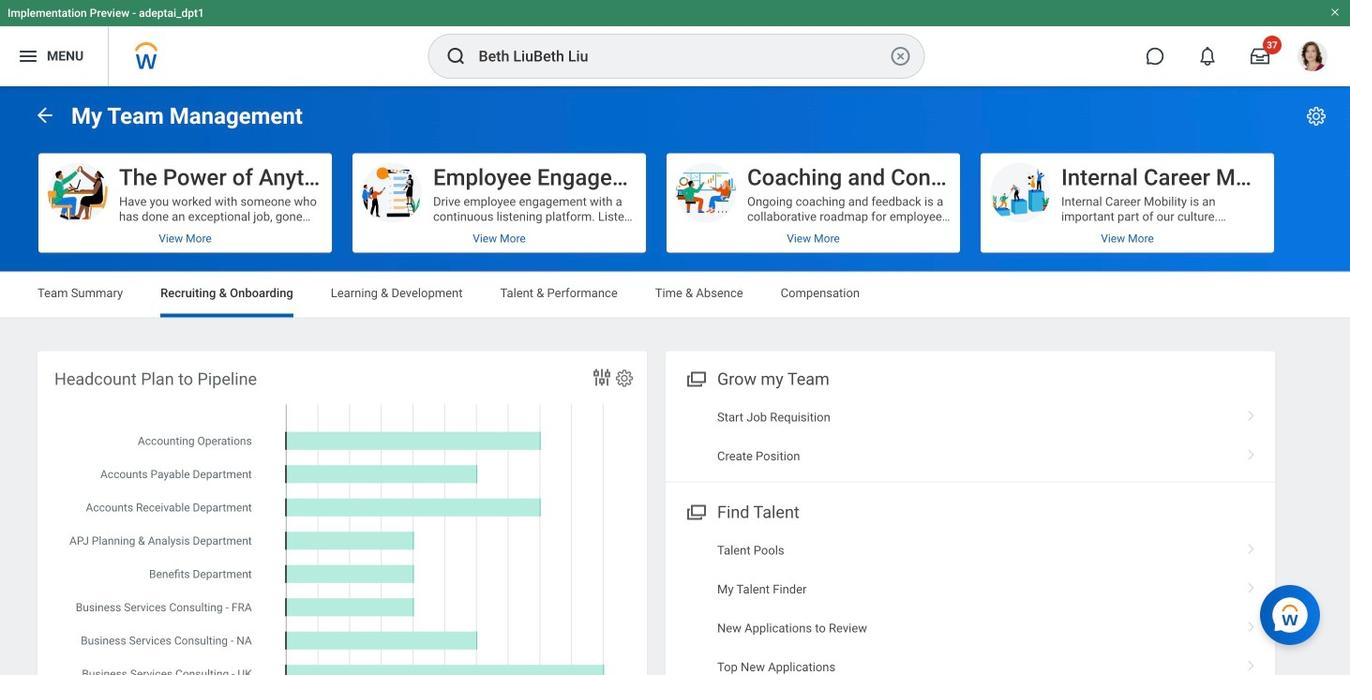 Task type: vqa. For each thing, say whether or not it's contained in the screenshot.
Administrative Assistant LINK
no



Task type: describe. For each thing, give the bounding box(es) containing it.
configure and view chart data image
[[591, 366, 613, 389]]

previous page image
[[34, 104, 56, 126]]

2 chevron right image from the top
[[1240, 615, 1264, 633]]

configure headcount plan to pipeline image
[[614, 368, 635, 389]]

2 list from the top
[[666, 531, 1276, 675]]

notifications large image
[[1199, 47, 1217, 66]]

menu group image for 2nd list from the bottom
[[683, 365, 708, 391]]

close environment banner image
[[1330, 7, 1341, 18]]

3 chevron right image from the top
[[1240, 576, 1264, 595]]

headcount plan to pipeline element
[[38, 351, 647, 675]]

x circle image
[[890, 45, 912, 68]]

2 chevron right image from the top
[[1240, 537, 1264, 556]]

justify image
[[17, 45, 39, 68]]



Task type: locate. For each thing, give the bounding box(es) containing it.
0 vertical spatial list
[[666, 398, 1276, 476]]

1 chevron right image from the top
[[1240, 404, 1264, 423]]

tab list
[[19, 272, 1332, 317]]

list
[[666, 398, 1276, 476], [666, 531, 1276, 675]]

chevron right image
[[1240, 443, 1264, 462], [1240, 615, 1264, 633]]

main content
[[0, 86, 1351, 675]]

1 vertical spatial chevron right image
[[1240, 615, 1264, 633]]

0 vertical spatial menu group image
[[683, 365, 708, 391]]

1 vertical spatial list
[[666, 531, 1276, 675]]

chevron right image
[[1240, 404, 1264, 423], [1240, 537, 1264, 556], [1240, 576, 1264, 595], [1240, 654, 1264, 672]]

0 vertical spatial chevron right image
[[1240, 443, 1264, 462]]

1 vertical spatial menu group image
[[683, 498, 708, 524]]

1 list from the top
[[666, 398, 1276, 476]]

4 chevron right image from the top
[[1240, 654, 1264, 672]]

menu group image for 2nd list from the top
[[683, 498, 708, 524]]

menu group image
[[683, 365, 708, 391], [683, 498, 708, 524]]

banner
[[0, 0, 1351, 86]]

Search Workday  search field
[[479, 36, 886, 77]]

configure this page image
[[1306, 105, 1328, 128]]

search image
[[445, 45, 468, 68]]

1 menu group image from the top
[[683, 365, 708, 391]]

inbox large image
[[1251, 47, 1270, 66]]

2 menu group image from the top
[[683, 498, 708, 524]]

1 chevron right image from the top
[[1240, 443, 1264, 462]]

profile logan mcneil image
[[1298, 41, 1328, 75]]



